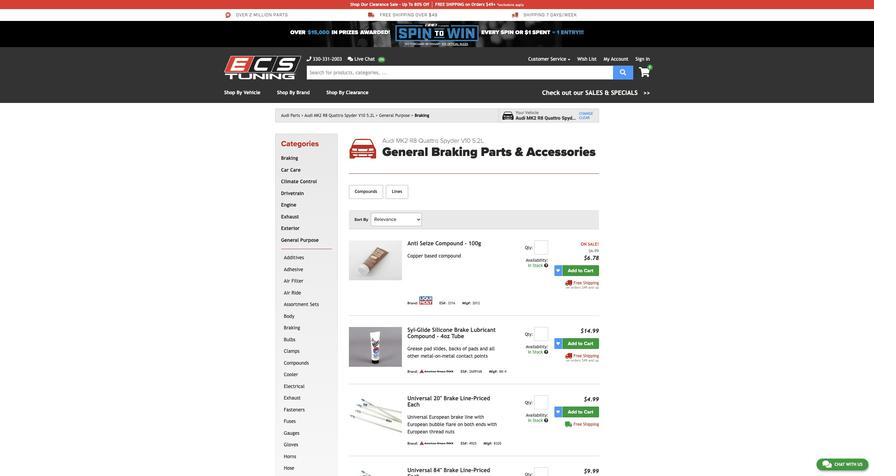 Task type: describe. For each thing, give the bounding box(es) containing it.
in stock for $4.99
[[529, 418, 545, 423]]

grease pad slides, backs of pads and all other metal-on-metal contact points
[[408, 346, 495, 359]]

braking inside the 'general purpose subcategories' element
[[284, 325, 300, 331]]

line
[[465, 414, 473, 420]]

universal for universal 84" brake line-priced each
[[408, 467, 432, 474]]

spin
[[501, 29, 514, 36]]

over $15,000 in prizes
[[291, 29, 359, 36]]

to for $14.99
[[579, 341, 583, 347]]

us
[[858, 462, 863, 467]]

universal for universal european brake line with european bubble flare on both ends with european thread nuts
[[408, 414, 428, 420]]

$6.99
[[589, 249, 600, 253]]

sales
[[586, 89, 603, 96]]

1 brand: from the top
[[408, 302, 419, 305]]

es#3316 - 2012 - anti seize compound - 100g - copper based compound - liqui-moly - audi bmw volkswagen mercedes benz mini porsche image
[[349, 241, 402, 280]]

b320
[[494, 442, 502, 446]]

es#2609168 - bk-4 - syl-glide silicone brake lubricant compound - 4oz tube - grease pad slides, backs of pads and all other metal-on-metal contact points - american grease stick - audi bmw volkswagen mercedes benz mini porsche image
[[349, 327, 402, 367]]

to
[[409, 2, 413, 7]]

mfg#: b320
[[484, 442, 502, 446]]

1 vertical spatial exhaust link
[[283, 393, 331, 404]]

es#: 4925
[[461, 442, 477, 446]]

sign
[[636, 56, 645, 62]]

brake for 84"
[[444, 467, 459, 474]]

es#5116 - b384 - universal 84" brake line-priced each - universal european brake line with european bubble flare on both ends with european thread nuts - oe aftermarket - audi bmw volkswagen porsche image
[[349, 468, 402, 476]]

ride
[[292, 290, 301, 296]]

categories
[[281, 139, 319, 148]]

lines link
[[386, 185, 409, 199]]

.
[[468, 43, 469, 46]]

mfg#: for syl-glide silicone brake lubricant compound - 4oz tube
[[489, 370, 498, 374]]

mfg#: for universal 20" brake line-priced each
[[484, 442, 493, 446]]

in for $4.99
[[529, 418, 532, 423]]

sales & specials link
[[543, 88, 651, 97]]

audi mk2 r8 quattro spyder v10 5.2l link
[[305, 113, 378, 118]]

adhesive link
[[283, 264, 331, 276]]

every spin or $1 spent = 1 entry!!!
[[482, 29, 584, 36]]

2
[[250, 13, 252, 18]]

or
[[516, 29, 524, 36]]

wish list link
[[578, 56, 597, 62]]

$49+
[[486, 2, 496, 7]]

- inside the syl-glide silicone brake lubricant compound - 4oz tube
[[437, 333, 439, 340]]

2 orders from the top
[[571, 359, 581, 362]]

0 vertical spatial general
[[380, 113, 394, 118]]

nuts
[[446, 429, 455, 435]]

audi for audi mk2 r8 quattro spyder v10 5.2l
[[305, 113, 313, 118]]

Search text field
[[307, 66, 614, 80]]

cart for $4.99
[[584, 409, 594, 415]]

wish
[[578, 56, 588, 62]]

air for air ride
[[284, 290, 290, 296]]

grease
[[408, 346, 423, 352]]

gloves link
[[283, 439, 331, 451]]

search image
[[621, 69, 627, 75]]

chat with us
[[835, 462, 863, 467]]

slides,
[[434, 346, 448, 352]]

2 vertical spatial $49
[[582, 359, 588, 362]]

brake inside the syl-glide silicone brake lubricant compound - 4oz tube
[[455, 327, 469, 333]]

question circle image for $4.99
[[545, 419, 549, 423]]

sort
[[355, 217, 363, 222]]

brand: for compound
[[408, 370, 419, 374]]

1 orders from the top
[[571, 286, 581, 289]]

cart for $14.99
[[584, 341, 594, 347]]

free inside free shipping over $49 link
[[380, 13, 392, 18]]

gauges
[[284, 431, 300, 436]]

shop our clearance sale - up to 80% off link
[[351, 1, 433, 8]]

vehicle inside your vehicle audi mk2 r8 quattro spyder v10 5.2l
[[526, 110, 539, 115]]

see official rules link
[[442, 42, 468, 46]]

es#: 2609168
[[461, 370, 482, 374]]

in stock for on sale!
[[529, 263, 545, 268]]

mk2 inside your vehicle audi mk2 r8 quattro spyder v10 5.2l
[[527, 115, 537, 121]]

on
[[581, 242, 587, 247]]

audi parts
[[281, 113, 300, 118]]

sort by
[[355, 217, 369, 222]]

chat with us link
[[817, 459, 869, 471]]

add for $14.99
[[568, 341, 578, 347]]

0 horizontal spatial vehicle
[[244, 90, 261, 95]]

question circle image for $14.99
[[545, 350, 549, 354]]

additives link
[[283, 252, 331, 264]]

$9.99
[[584, 468, 600, 475]]

exhaust for bottommost exhaust link
[[284, 395, 301, 401]]

1 horizontal spatial compound
[[436, 240, 463, 247]]

apply
[[516, 3, 524, 6]]

priced for universal 84" brake line-priced each
[[474, 467, 491, 474]]

quattro inside your vehicle audi mk2 r8 quattro spyder v10 5.2l
[[545, 115, 561, 121]]

no
[[406, 43, 410, 46]]

bulbs
[[284, 337, 296, 343]]

over for over 2 million parts
[[236, 13, 248, 18]]

0 vertical spatial braking link
[[280, 153, 331, 164]]

shop by clearance link
[[327, 90, 369, 95]]

priced for universal 20" brake line-priced each
[[474, 395, 491, 402]]

universal 20" brake line-priced each
[[408, 395, 491, 408]]

on sale! $6.99 $6.78
[[581, 242, 600, 262]]

free shipping over $49
[[380, 13, 438, 18]]

1 add to cart from the top
[[568, 268, 594, 274]]

1
[[557, 29, 560, 36]]

0 vertical spatial parts
[[291, 113, 300, 118]]

spyder for audi mk2 r8 quattro spyder v10 5.2l general braking parts & accessories
[[441, 137, 460, 145]]

by for brand
[[290, 90, 295, 95]]

mk2 for audi mk2 r8 quattro spyder v10 5.2l general braking parts & accessories
[[396, 137, 408, 145]]

$14.99
[[581, 328, 600, 335]]

free shipping
[[574, 422, 600, 427]]

2 vertical spatial and
[[589, 359, 595, 362]]

add to cart button for $4.99
[[563, 407, 600, 418]]

1 vertical spatial $49
[[582, 286, 588, 289]]

in for on sale!
[[529, 263, 532, 268]]

add for $4.99
[[568, 409, 578, 415]]

v10 for audi mk2 r8 quattro spyder v10 5.2l
[[359, 113, 366, 118]]

1 horizontal spatial general purpose
[[380, 113, 410, 118]]

mk2 for audi mk2 r8 quattro spyder v10 5.2l
[[314, 113, 322, 118]]

general inside category navigation element
[[281, 237, 299, 243]]

shop for shop by vehicle
[[224, 90, 235, 95]]

330-331-2003
[[313, 56, 342, 62]]

chat inside chat with us link
[[835, 462, 846, 467]]

brake
[[451, 414, 464, 420]]

2012
[[473, 302, 480, 305]]

20"
[[434, 395, 442, 402]]

purchase
[[411, 43, 425, 46]]

phone image
[[307, 57, 312, 61]]

purpose for left general purpose link
[[301, 237, 319, 243]]

v10 inside your vehicle audi mk2 r8 quattro spyder v10 5.2l
[[578, 115, 587, 121]]

stock for on sale!
[[533, 263, 543, 268]]

es#4925 - b320 - universal 20" brake line-priced each - universal european brake line with european bubble flare on both ends with european thread nuts - american grease stick - audi bmw volkswagen porsche image
[[349, 396, 402, 435]]

my
[[604, 56, 610, 62]]

line- for universal 20" brake line-priced each
[[461, 395, 474, 402]]

climate control
[[281, 179, 317, 185]]

air ride link
[[283, 287, 331, 299]]

control
[[300, 179, 317, 185]]

audi for audi parts
[[281, 113, 290, 118]]

line- for universal 84" brake line-priced each
[[461, 467, 474, 474]]

body
[[284, 314, 295, 319]]

liqui-moly - corporate logo image
[[420, 296, 433, 305]]

lines
[[392, 189, 403, 194]]

by for vehicle
[[237, 90, 242, 95]]

care
[[291, 167, 301, 173]]

sales & specials
[[586, 89, 638, 96]]

brake for 20"
[[444, 395, 459, 402]]

ecs tuning 'spin to win' contest logo image
[[396, 24, 479, 41]]

5.2l for audi mk2 r8 quattro spyder v10 5.2l general braking parts & accessories
[[473, 137, 484, 145]]

air for air filter
[[284, 278, 290, 284]]

seize
[[420, 240, 434, 247]]

audi inside your vehicle audi mk2 r8 quattro spyder v10 5.2l
[[516, 115, 526, 121]]

silicone
[[433, 327, 453, 333]]

331-
[[323, 56, 332, 62]]

universal european brake line with european bubble flare on both ends with european thread nuts
[[408, 414, 497, 435]]

over 2 million parts
[[236, 13, 288, 18]]

off
[[424, 2, 430, 7]]

cooler link
[[283, 369, 331, 381]]

hose link
[[283, 463, 331, 475]]

bubble
[[430, 422, 445, 427]]

each for universal 20" brake line-priced each
[[408, 402, 420, 408]]

over 2 million parts link
[[224, 12, 288, 18]]

1 to from the top
[[579, 268, 583, 274]]

shipping down "$14.99"
[[584, 354, 600, 359]]

0 vertical spatial exhaust link
[[280, 211, 331, 223]]

5.2l for audi mk2 r8 quattro spyder v10 5.2l
[[367, 113, 375, 118]]

shipping 7 days/week
[[524, 13, 578, 18]]

0 horizontal spatial -
[[400, 2, 401, 7]]

1 horizontal spatial with
[[488, 422, 497, 427]]

in stock for $14.99
[[529, 350, 545, 355]]

2 horizontal spatial -
[[465, 240, 467, 247]]

quattro for audi mk2 r8 quattro spyder v10 5.2l
[[329, 113, 344, 118]]

electrical
[[284, 384, 305, 389]]

orders
[[472, 2, 485, 7]]

$1
[[525, 29, 532, 36]]

$49 inside free shipping over $49 link
[[429, 13, 438, 18]]

brand: for each
[[408, 442, 419, 446]]

0 vertical spatial es#:
[[440, 302, 447, 305]]

1 add to cart button from the top
[[563, 265, 600, 276]]

shop for shop by clearance
[[327, 90, 338, 95]]

assortment sets
[[284, 302, 319, 307]]

anti seize compound - 100g link
[[408, 240, 482, 247]]

qty: for priced
[[525, 401, 534, 405]]

spyder inside your vehicle audi mk2 r8 quattro spyder v10 5.2l
[[562, 115, 577, 121]]

84"
[[434, 467, 442, 474]]

1 vertical spatial european
[[408, 422, 428, 427]]



Task type: locate. For each thing, give the bounding box(es) containing it.
based
[[425, 253, 438, 259]]

list
[[590, 56, 597, 62]]

universal inside the universal 84" brake line-priced each
[[408, 467, 432, 474]]

1 vertical spatial comments image
[[823, 460, 833, 469]]

0 vertical spatial brand:
[[408, 302, 419, 305]]

clearance
[[370, 2, 389, 7], [346, 90, 369, 95]]

stock
[[533, 263, 543, 268], [533, 350, 543, 355], [533, 418, 543, 423]]

exhaust inside the 'general purpose subcategories' element
[[284, 395, 301, 401]]

0 vertical spatial -
[[400, 2, 401, 7]]

2 up from the top
[[596, 359, 600, 362]]

2 priced from the top
[[474, 467, 491, 474]]

parts
[[274, 13, 288, 18]]

shop for shop by brand
[[277, 90, 288, 95]]

free shipping on orders $49 and up down $6.78
[[567, 281, 600, 289]]

braking
[[415, 113, 430, 118], [432, 145, 478, 160], [281, 156, 298, 161], [284, 325, 300, 331]]

exhaust down electrical
[[284, 395, 301, 401]]

braking link up bulbs
[[283, 322, 331, 334]]

add to cart button up free shipping
[[563, 407, 600, 418]]

1 vertical spatial over
[[291, 29, 306, 36]]

qty: for lubricant
[[525, 332, 534, 337]]

ends
[[476, 422, 486, 427]]

exterior
[[281, 226, 300, 231]]

0 vertical spatial over
[[236, 13, 248, 18]]

2 each from the top
[[408, 474, 420, 476]]

1 line- from the top
[[461, 395, 474, 402]]

r8 for audi mk2 r8 quattro spyder v10 5.2l
[[323, 113, 328, 118]]

account
[[612, 56, 629, 62]]

official
[[448, 43, 459, 46]]

your
[[516, 110, 525, 115]]

1 horizontal spatial over
[[291, 29, 306, 36]]

compound inside the syl-glide silicone brake lubricant compound - 4oz tube
[[408, 333, 435, 340]]

1 vertical spatial question circle image
[[545, 419, 549, 423]]

priced inside universal 20" brake line-priced each
[[474, 395, 491, 402]]

1 vertical spatial braking link
[[283, 322, 331, 334]]

0 vertical spatial american grease stick - corporate logo image
[[420, 369, 454, 373]]

3 add to cart button from the top
[[563, 407, 600, 418]]

add to cart down $6.78
[[568, 268, 594, 274]]

0 horizontal spatial mk2
[[314, 113, 322, 118]]

0
[[650, 65, 652, 69]]

compounds up sort by
[[355, 189, 378, 194]]

universal left 20"
[[408, 395, 432, 402]]

ecs tuning image
[[224, 56, 301, 79]]

1 horizontal spatial compounds
[[355, 189, 378, 194]]

1 vertical spatial to
[[579, 341, 583, 347]]

universal inside universal 20" brake line-priced each
[[408, 395, 432, 402]]

3 availability: from the top
[[526, 413, 549, 418]]

2609168
[[470, 370, 482, 374]]

cooler
[[284, 372, 298, 378]]

change
[[580, 111, 594, 116]]

2 vertical spatial add
[[568, 409, 578, 415]]

category navigation element
[[275, 134, 338, 476]]

comments image
[[348, 57, 353, 61], [823, 460, 833, 469]]

0 vertical spatial add
[[568, 268, 578, 274]]

2 to from the top
[[579, 341, 583, 347]]

shipping left 7
[[524, 13, 546, 18]]

general inside "audi mk2 r8 quattro spyder v10 5.2l general braking parts & accessories"
[[383, 145, 429, 160]]

2 vertical spatial european
[[408, 429, 428, 435]]

& inside "audi mk2 r8 quattro spyder v10 5.2l general braking parts & accessories"
[[515, 145, 524, 160]]

0 vertical spatial in stock
[[529, 263, 545, 268]]

chat left us
[[835, 462, 846, 467]]

add to cart button down $6.78
[[563, 265, 600, 276]]

exhaust link up the exterior
[[280, 211, 331, 223]]

3 add from the top
[[568, 409, 578, 415]]

general purpose subcategories element
[[281, 249, 332, 476]]

and down $6.78
[[589, 286, 595, 289]]

climate control link
[[280, 176, 331, 188]]

points
[[475, 353, 488, 359]]

service
[[551, 56, 567, 62]]

stock for $4.99
[[533, 418, 543, 423]]

universal down universal 20" brake line-priced each link
[[408, 414, 428, 420]]

5.2l inside your vehicle audi mk2 r8 quattro spyder v10 5.2l
[[588, 115, 598, 121]]

mfg#: left bk-
[[489, 370, 498, 374]]

2 horizontal spatial with
[[847, 462, 857, 467]]

3 in stock from the top
[[529, 418, 545, 423]]

1 vertical spatial compounds link
[[283, 358, 331, 369]]

comments image left live
[[348, 57, 353, 61]]

mfg#:
[[463, 302, 472, 305], [489, 370, 498, 374], [484, 442, 493, 446]]

compounds link up sort by
[[349, 185, 384, 199]]

2 horizontal spatial mk2
[[527, 115, 537, 121]]

shop by brand
[[277, 90, 310, 95]]

mfg#: for anti seize compound - 100g
[[463, 302, 472, 305]]

with up ends
[[475, 414, 485, 420]]

change clear
[[580, 111, 594, 120]]

*exclusions apply link
[[498, 2, 524, 7]]

to for $4.99
[[579, 409, 583, 415]]

2 stock from the top
[[533, 350, 543, 355]]

0 horizontal spatial compounds
[[284, 360, 309, 366]]

chat
[[365, 56, 375, 62], [835, 462, 846, 467]]

shipping down $4.99
[[584, 422, 600, 427]]

shipping down $6.78
[[584, 281, 600, 286]]

add to cart button down "$14.99"
[[563, 338, 600, 349]]

gauges link
[[283, 428, 331, 439]]

add to cart for $4.99
[[568, 409, 594, 415]]

0 vertical spatial exhaust
[[281, 214, 299, 220]]

accessories
[[527, 145, 596, 160]]

clearance for our
[[370, 2, 389, 7]]

es#: for each
[[461, 442, 468, 446]]

2 horizontal spatial v10
[[578, 115, 587, 121]]

1 air from the top
[[284, 278, 290, 284]]

clear
[[580, 116, 590, 120]]

pads
[[469, 346, 479, 352]]

air inside air filter link
[[284, 278, 290, 284]]

free shipping over $49 link
[[368, 12, 438, 18]]

r8 for audi mk2 r8 quattro spyder v10 5.2l general braking parts & accessories
[[410, 137, 417, 145]]

add to wish list image
[[557, 410, 560, 414]]

vehicle down ecs tuning image
[[244, 90, 261, 95]]

add to wish list image
[[557, 269, 560, 273], [557, 342, 560, 346]]

live
[[355, 56, 364, 62]]

priced up ends
[[474, 395, 491, 402]]

american grease stick - corporate logo image for each
[[420, 441, 454, 445]]

clearance up audi mk2 r8 quattro spyder v10 5.2l link
[[346, 90, 369, 95]]

american grease stick - corporate logo image down thread at the bottom of the page
[[420, 441, 454, 445]]

2 brand: from the top
[[408, 370, 419, 374]]

by up audi mk2 r8 quattro spyder v10 5.2l link
[[339, 90, 345, 95]]

2 vertical spatial add to cart button
[[563, 407, 600, 418]]

in for $14.99
[[529, 350, 532, 355]]

0 vertical spatial line-
[[461, 395, 474, 402]]

0 vertical spatial cart
[[584, 268, 594, 274]]

0 vertical spatial chat
[[365, 56, 375, 62]]

0 horizontal spatial clearance
[[346, 90, 369, 95]]

our
[[361, 2, 369, 7]]

and up points
[[480, 346, 488, 352]]

2003
[[332, 56, 342, 62]]

spyder for audi mk2 r8 quattro spyder v10 5.2l
[[345, 113, 357, 118]]

0 vertical spatial clearance
[[370, 2, 389, 7]]

each inside universal 20" brake line-priced each
[[408, 402, 420, 408]]

qty: for 100g
[[525, 245, 534, 250]]

parts
[[291, 113, 300, 118], [481, 145, 512, 160]]

1 vertical spatial parts
[[481, 145, 512, 160]]

3 to from the top
[[579, 409, 583, 415]]

1 horizontal spatial comments image
[[823, 460, 833, 469]]

general purpose inside category navigation element
[[281, 237, 319, 243]]

mfg#: left 2012 on the bottom right
[[463, 302, 472, 305]]

0 vertical spatial brake
[[455, 327, 469, 333]]

by left brand
[[290, 90, 295, 95]]

compounds down "clamps"
[[284, 360, 309, 366]]

2 vertical spatial stock
[[533, 418, 543, 423]]

0 vertical spatial with
[[475, 414, 485, 420]]

purpose inside category navigation element
[[301, 237, 319, 243]]

2 vertical spatial qty:
[[525, 401, 534, 405]]

2 free shipping on orders $49 and up from the top
[[567, 354, 600, 362]]

with inside chat with us link
[[847, 462, 857, 467]]

availability: for $4.99
[[526, 413, 549, 418]]

engine link
[[280, 200, 331, 211]]

compounds link down "clamps"
[[283, 358, 331, 369]]

tube
[[452, 333, 465, 340]]

comments image left the chat with us
[[823, 460, 833, 469]]

1 vertical spatial general purpose link
[[280, 235, 331, 246]]

1 vertical spatial general purpose
[[281, 237, 319, 243]]

sign in
[[636, 56, 651, 62]]

brake
[[455, 327, 469, 333], [444, 395, 459, 402], [444, 467, 459, 474]]

3 stock from the top
[[533, 418, 543, 423]]

availability: for $14.99
[[526, 345, 549, 350]]

chat inside the live chat "link"
[[365, 56, 375, 62]]

1 vertical spatial up
[[596, 359, 600, 362]]

compound up compound
[[436, 240, 463, 247]]

1 vertical spatial orders
[[571, 359, 581, 362]]

over left $15,000
[[291, 29, 306, 36]]

1 universal from the top
[[408, 395, 432, 402]]

free
[[436, 2, 445, 7]]

1 priced from the top
[[474, 395, 491, 402]]

0 horizontal spatial with
[[475, 414, 485, 420]]

3316
[[448, 302, 456, 305]]

shop our clearance sale - up to 80% off
[[351, 2, 430, 7]]

american grease stick - corporate logo image for compound
[[420, 369, 454, 373]]

- left 100g
[[465, 240, 467, 247]]

1 vertical spatial cart
[[584, 341, 594, 347]]

0 vertical spatial availability:
[[526, 258, 549, 263]]

3 universal from the top
[[408, 467, 432, 474]]

comments image for live
[[348, 57, 353, 61]]

0 vertical spatial stock
[[533, 263, 543, 268]]

3 cart from the top
[[584, 409, 594, 415]]

brake right the 4oz
[[455, 327, 469, 333]]

ping
[[455, 2, 465, 7]]

0 horizontal spatial general purpose link
[[280, 235, 331, 246]]

add to cart down "$14.99"
[[568, 341, 594, 347]]

up
[[402, 2, 408, 7]]

0 vertical spatial universal
[[408, 395, 432, 402]]

audi for audi mk2 r8 quattro spyder v10 5.2l general braking parts & accessories
[[383, 137, 395, 145]]

to down on sale! $6.99 $6.78
[[579, 268, 583, 274]]

audi mk2 r8 quattro spyder v10 5.2l
[[305, 113, 375, 118]]

universal for universal 20" brake line-priced each
[[408, 395, 432, 402]]

each inside the universal 84" brake line-priced each
[[408, 474, 420, 476]]

1 american grease stick - corporate logo image from the top
[[420, 369, 454, 373]]

1 horizontal spatial quattro
[[419, 137, 439, 145]]

each left 84"
[[408, 474, 420, 476]]

line- inside universal 20" brake line-priced each
[[461, 395, 474, 402]]

by right sort
[[364, 217, 369, 222]]

r8 inside "audi mk2 r8 quattro spyder v10 5.2l general braking parts & accessories"
[[410, 137, 417, 145]]

v10 inside "audi mk2 r8 quattro spyder v10 5.2l general braking parts & accessories"
[[461, 137, 471, 145]]

change link
[[580, 111, 594, 116]]

spyder
[[345, 113, 357, 118], [562, 115, 577, 121], [441, 137, 460, 145]]

2 vertical spatial es#:
[[461, 442, 468, 446]]

air inside air ride "link"
[[284, 290, 290, 296]]

$49 right over on the left of page
[[429, 13, 438, 18]]

universal 84" brake line-priced each link
[[408, 467, 491, 476]]

electrical link
[[283, 381, 331, 393]]

2 add to wish list image from the top
[[557, 342, 560, 346]]

0 vertical spatial question circle image
[[545, 350, 549, 354]]

0 horizontal spatial &
[[515, 145, 524, 160]]

1 vertical spatial free shipping on orders $49 and up
[[567, 354, 600, 362]]

1 in stock from the top
[[529, 263, 545, 268]]

3 brand: from the top
[[408, 442, 419, 446]]

2 vertical spatial mfg#:
[[484, 442, 493, 446]]

availability: for on sale!
[[526, 258, 549, 263]]

compound up grease
[[408, 333, 435, 340]]

2 air from the top
[[284, 290, 290, 296]]

brand:
[[408, 302, 419, 305], [408, 370, 419, 374], [408, 442, 419, 446]]

5.2l inside "audi mk2 r8 quattro spyder v10 5.2l general braking parts & accessories"
[[473, 137, 484, 145]]

1 horizontal spatial chat
[[835, 462, 846, 467]]

parts inside "audi mk2 r8 quattro spyder v10 5.2l general braking parts & accessories"
[[481, 145, 512, 160]]

2 universal from the top
[[408, 414, 428, 420]]

glide
[[417, 327, 431, 333]]

2 vertical spatial cart
[[584, 409, 594, 415]]

with
[[475, 414, 485, 420], [488, 422, 497, 427], [847, 462, 857, 467]]

audi inside "audi mk2 r8 quattro spyder v10 5.2l general braking parts & accessories"
[[383, 137, 395, 145]]

1 question circle image from the top
[[545, 350, 549, 354]]

by down ecs tuning image
[[237, 90, 242, 95]]

air left ride
[[284, 290, 290, 296]]

1 vertical spatial each
[[408, 474, 420, 476]]

80%
[[415, 2, 422, 7]]

quattro inside "audi mk2 r8 quattro spyder v10 5.2l general braking parts & accessories"
[[419, 137, 439, 145]]

question circle image
[[545, 350, 549, 354], [545, 419, 549, 423]]

universal left 84"
[[408, 467, 432, 474]]

3 add to cart from the top
[[568, 409, 594, 415]]

each for universal 84" brake line-priced each
[[408, 474, 420, 476]]

1 vertical spatial line-
[[461, 467, 474, 474]]

-
[[400, 2, 401, 7], [465, 240, 467, 247], [437, 333, 439, 340]]

add to cart for $14.99
[[568, 341, 594, 347]]

0 vertical spatial qty:
[[525, 245, 534, 250]]

1 each from the top
[[408, 402, 420, 408]]

priced down 4925
[[474, 467, 491, 474]]

shop for shop our clearance sale - up to 80% off
[[351, 2, 360, 7]]

2 question circle image from the top
[[545, 419, 549, 423]]

330-
[[313, 56, 323, 62]]

anti seize compound - 100g
[[408, 240, 482, 247]]

comments image for chat
[[823, 460, 833, 469]]

r8 inside your vehicle audi mk2 r8 quattro spyder v10 5.2l
[[538, 115, 544, 121]]

to down "$14.99"
[[579, 341, 583, 347]]

and inside grease pad slides, backs of pads and all other metal-on-metal contact points
[[480, 346, 488, 352]]

syl-
[[408, 327, 417, 333]]

add
[[568, 268, 578, 274], [568, 341, 578, 347], [568, 409, 578, 415]]

1 vertical spatial add
[[568, 341, 578, 347]]

over left 2
[[236, 13, 248, 18]]

over for over $15,000 in prizes
[[291, 29, 306, 36]]

with right ends
[[488, 422, 497, 427]]

and down "$14.99"
[[589, 359, 595, 362]]

horns
[[284, 454, 297, 460]]

free shipping on orders $49 and up down "$14.99"
[[567, 354, 600, 362]]

each left 20"
[[408, 402, 420, 408]]

es#: for compound
[[461, 370, 468, 374]]

syl-glide silicone brake lubricant compound - 4oz tube link
[[408, 327, 496, 340]]

1 add from the top
[[568, 268, 578, 274]]

add to wish list image for 3rd add to cart button from the bottom
[[557, 269, 560, 273]]

1 vertical spatial add to wish list image
[[557, 342, 560, 346]]

- left up
[[400, 2, 401, 7]]

0 horizontal spatial purpose
[[301, 237, 319, 243]]

0 vertical spatial compound
[[436, 240, 463, 247]]

2 vertical spatial universal
[[408, 467, 432, 474]]

2 line- from the top
[[461, 467, 474, 474]]

2 qty: from the top
[[525, 332, 534, 337]]

braking inside "audi mk2 r8 quattro spyder v10 5.2l general braking parts & accessories"
[[432, 145, 478, 160]]

1 free shipping on orders $49 and up from the top
[[567, 281, 600, 289]]

up down $6.78
[[596, 286, 600, 289]]

exterior link
[[280, 223, 331, 235]]

3 qty: from the top
[[525, 401, 534, 405]]

7
[[547, 13, 550, 18]]

line- down es#: 4925
[[461, 467, 474, 474]]

european
[[430, 414, 450, 420], [408, 422, 428, 427], [408, 429, 428, 435]]

body link
[[283, 311, 331, 322]]

$49 down "$14.99"
[[582, 359, 588, 362]]

sets
[[310, 302, 319, 307]]

1 horizontal spatial spyder
[[441, 137, 460, 145]]

mk2 inside "audi mk2 r8 quattro spyder v10 5.2l general braking parts & accessories"
[[396, 137, 408, 145]]

up down "$14.99"
[[596, 359, 600, 362]]

clearance right our
[[370, 2, 389, 7]]

purpose for top general purpose link
[[396, 113, 410, 118]]

compounds link
[[349, 185, 384, 199], [283, 358, 331, 369]]

es#: left 3316 at the right of page
[[440, 302, 447, 305]]

brake inside universal 20" brake line-priced each
[[444, 395, 459, 402]]

0 vertical spatial general purpose link
[[380, 113, 414, 118]]

1 vertical spatial availability:
[[526, 345, 549, 350]]

on-
[[436, 353, 443, 359]]

None number field
[[535, 241, 549, 255], [535, 327, 549, 341], [535, 396, 549, 410], [535, 468, 549, 476], [535, 241, 549, 255], [535, 327, 549, 341], [535, 396, 549, 410], [535, 468, 549, 476]]

american grease stick - corporate logo image
[[420, 369, 454, 373], [420, 441, 454, 445]]

2 availability: from the top
[[526, 345, 549, 350]]

0 vertical spatial add to cart button
[[563, 265, 600, 276]]

to
[[579, 268, 583, 274], [579, 341, 583, 347], [579, 409, 583, 415]]

mfg#: left b320
[[484, 442, 493, 446]]

1 horizontal spatial general purpose link
[[380, 113, 414, 118]]

on inside universal european brake line with european bubble flare on both ends with european thread nuts
[[458, 422, 463, 427]]

comments image inside chat with us link
[[823, 460, 833, 469]]

comments image inside the live chat "link"
[[348, 57, 353, 61]]

1 vertical spatial es#:
[[461, 370, 468, 374]]

es#: left 4925
[[461, 442, 468, 446]]

0 vertical spatial european
[[430, 414, 450, 420]]

question circle image
[[545, 264, 549, 268]]

1 vertical spatial clearance
[[346, 90, 369, 95]]

shop by vehicle link
[[224, 90, 261, 95]]

line- up line
[[461, 395, 474, 402]]

line- inside the universal 84" brake line-priced each
[[461, 467, 474, 474]]

days/week
[[551, 13, 578, 18]]

2 in stock from the top
[[529, 350, 545, 355]]

brake right 84"
[[444, 467, 459, 474]]

2 add from the top
[[568, 341, 578, 347]]

2 vertical spatial with
[[847, 462, 857, 467]]

compounds inside the 'general purpose subcategories' element
[[284, 360, 309, 366]]

2 horizontal spatial r8
[[538, 115, 544, 121]]

european left thread at the bottom of the page
[[408, 429, 428, 435]]

add to wish list image for add to cart button corresponding to $14.99
[[557, 342, 560, 346]]

european left bubble
[[408, 422, 428, 427]]

1 up from the top
[[596, 286, 600, 289]]

1 vertical spatial in stock
[[529, 350, 545, 355]]

see
[[442, 43, 447, 46]]

brake right 20"
[[444, 395, 459, 402]]

clearance for by
[[346, 90, 369, 95]]

1 vertical spatial &
[[515, 145, 524, 160]]

0 vertical spatial comments image
[[348, 57, 353, 61]]

braking link up 'care'
[[280, 153, 331, 164]]

1 vertical spatial exhaust
[[284, 395, 301, 401]]

with left us
[[847, 462, 857, 467]]

universal 20" brake line-priced each link
[[408, 395, 491, 408]]

2 horizontal spatial 5.2l
[[588, 115, 598, 121]]

add to cart button for $14.99
[[563, 338, 600, 349]]

shopping cart image
[[640, 67, 651, 77]]

0 horizontal spatial compound
[[408, 333, 435, 340]]

1 availability: from the top
[[526, 258, 549, 263]]

2 horizontal spatial quattro
[[545, 115, 561, 121]]

1 vertical spatial universal
[[408, 414, 428, 420]]

cart down $6.78
[[584, 268, 594, 274]]

1 vertical spatial compound
[[408, 333, 435, 340]]

shipping inside 'link'
[[524, 13, 546, 18]]

0 horizontal spatial chat
[[365, 56, 375, 62]]

vehicle right your
[[526, 110, 539, 115]]

2 american grease stick - corporate logo image from the top
[[420, 441, 454, 445]]

cart up free shipping
[[584, 409, 594, 415]]

1 horizontal spatial &
[[605, 89, 610, 96]]

every
[[482, 29, 500, 36]]

cart down "$14.99"
[[584, 341, 594, 347]]

1 horizontal spatial compounds link
[[349, 185, 384, 199]]

1 vertical spatial chat
[[835, 462, 846, 467]]

v10 for audi mk2 r8 quattro spyder v10 5.2l general braking parts & accessories
[[461, 137, 471, 145]]

0 horizontal spatial 5.2l
[[367, 113, 375, 118]]

4
[[505, 370, 507, 374]]

stock for $14.99
[[533, 350, 543, 355]]

2 cart from the top
[[584, 341, 594, 347]]

chat right live
[[365, 56, 375, 62]]

by for clearance
[[339, 90, 345, 95]]

0 vertical spatial air
[[284, 278, 290, 284]]

quattro for audi mk2 r8 quattro spyder v10 5.2l general braking parts & accessories
[[419, 137, 439, 145]]

priced inside the universal 84" brake line-priced each
[[474, 467, 491, 474]]

1 vertical spatial priced
[[474, 467, 491, 474]]

fasteners link
[[283, 404, 331, 416]]

$49 down $6.78
[[582, 286, 588, 289]]

2 add to cart from the top
[[568, 341, 594, 347]]

drivetrain
[[281, 191, 304, 196]]

line-
[[461, 395, 474, 402], [461, 467, 474, 474]]

0 horizontal spatial v10
[[359, 113, 366, 118]]

shop by brand link
[[277, 90, 310, 95]]

purpose
[[396, 113, 410, 118], [301, 237, 319, 243]]

air ride
[[284, 290, 301, 296]]

free shipping on orders $49 and up
[[567, 281, 600, 289], [567, 354, 600, 362]]

2 horizontal spatial spyder
[[562, 115, 577, 121]]

exhaust for the topmost exhaust link
[[281, 214, 299, 220]]

es#: left 2609168
[[461, 370, 468, 374]]

0 vertical spatial and
[[589, 286, 595, 289]]

brake inside the universal 84" brake line-priced each
[[444, 467, 459, 474]]

compound
[[439, 253, 462, 259]]

exhaust link
[[280, 211, 331, 223], [283, 393, 331, 404]]

exhaust
[[281, 214, 299, 220], [284, 395, 301, 401]]

exhaust link up fasteners
[[283, 393, 331, 404]]

to up free shipping
[[579, 409, 583, 415]]

anti
[[408, 240, 419, 247]]

add to cart up free shipping
[[568, 409, 594, 415]]

1 cart from the top
[[584, 268, 594, 274]]

0 vertical spatial orders
[[571, 286, 581, 289]]

american grease stick - corporate logo image down the on-
[[420, 369, 454, 373]]

1 stock from the top
[[533, 263, 543, 268]]

1 qty: from the top
[[525, 245, 534, 250]]

exhaust up the exterior
[[281, 214, 299, 220]]

universal inside universal european brake line with european bubble flare on both ends with european thread nuts
[[408, 414, 428, 420]]

- left the 4oz
[[437, 333, 439, 340]]

air left filter
[[284, 278, 290, 284]]

2 add to cart button from the top
[[563, 338, 600, 349]]

spyder inside "audi mk2 r8 quattro spyder v10 5.2l general braking parts & accessories"
[[441, 137, 460, 145]]

1 add to wish list image from the top
[[557, 269, 560, 273]]

car care
[[281, 167, 301, 173]]

1 vertical spatial qty:
[[525, 332, 534, 337]]

necessary.
[[426, 43, 441, 46]]

in
[[646, 56, 651, 62], [529, 263, 532, 268], [529, 350, 532, 355], [529, 418, 532, 423]]

european up bubble
[[430, 414, 450, 420]]

customer service button
[[529, 56, 571, 63]]



Task type: vqa. For each thing, say whether or not it's contained in the screenshot.
Installation link
no



